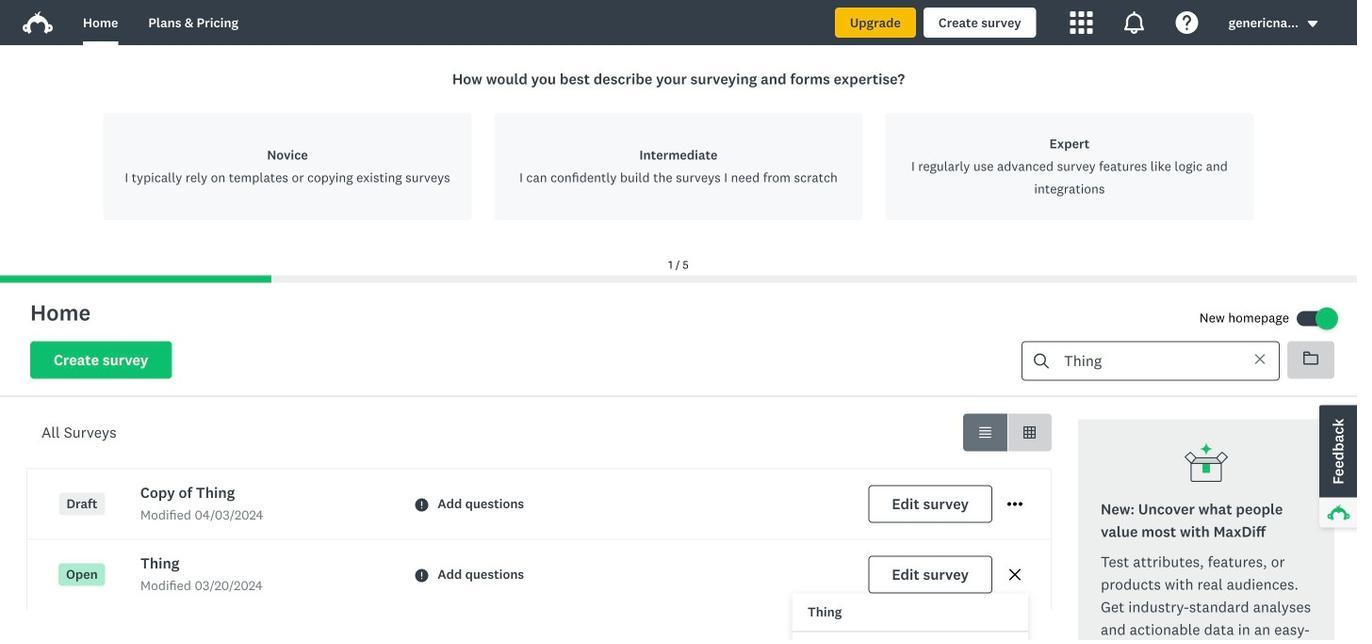 Task type: locate. For each thing, give the bounding box(es) containing it.
warning image
[[415, 499, 428, 512], [415, 570, 428, 583]]

search image
[[1034, 354, 1049, 369]]

0 vertical spatial warning image
[[415, 499, 428, 512]]

dialog
[[0, 45, 1357, 283]]

folders image
[[1303, 351, 1319, 366]]

brand logo image
[[23, 8, 53, 38], [23, 11, 53, 34]]

clear search image
[[1255, 355, 1265, 364]]

products icon image
[[1070, 11, 1093, 34], [1070, 11, 1093, 34]]

1 vertical spatial warning image
[[415, 570, 428, 583]]

2 open menu image from the top
[[1008, 503, 1023, 507]]

1 open menu image from the top
[[1008, 497, 1023, 512]]

menu
[[793, 594, 1028, 641]]

help icon image
[[1176, 11, 1199, 34]]

notification center icon image
[[1123, 11, 1146, 34]]

open menu image
[[1008, 497, 1023, 512], [1008, 503, 1023, 507]]

Search text field
[[1049, 343, 1237, 380]]

group
[[963, 414, 1052, 452]]

dropdown arrow icon image
[[1306, 17, 1319, 31], [1308, 21, 1318, 27]]

1 warning image from the top
[[415, 499, 428, 512]]

close menu image
[[1009, 570, 1021, 581]]



Task type: vqa. For each thing, say whether or not it's contained in the screenshot.
THE PRODUCTS ICON
yes



Task type: describe. For each thing, give the bounding box(es) containing it.
2 brand logo image from the top
[[23, 11, 53, 34]]

1 brand logo image from the top
[[23, 8, 53, 38]]

close menu image
[[1008, 568, 1023, 583]]

2 warning image from the top
[[415, 570, 428, 583]]

search image
[[1034, 354, 1049, 369]]

clear search image
[[1254, 353, 1267, 366]]

max diff icon image
[[1184, 442, 1229, 488]]

folders image
[[1303, 352, 1319, 365]]



